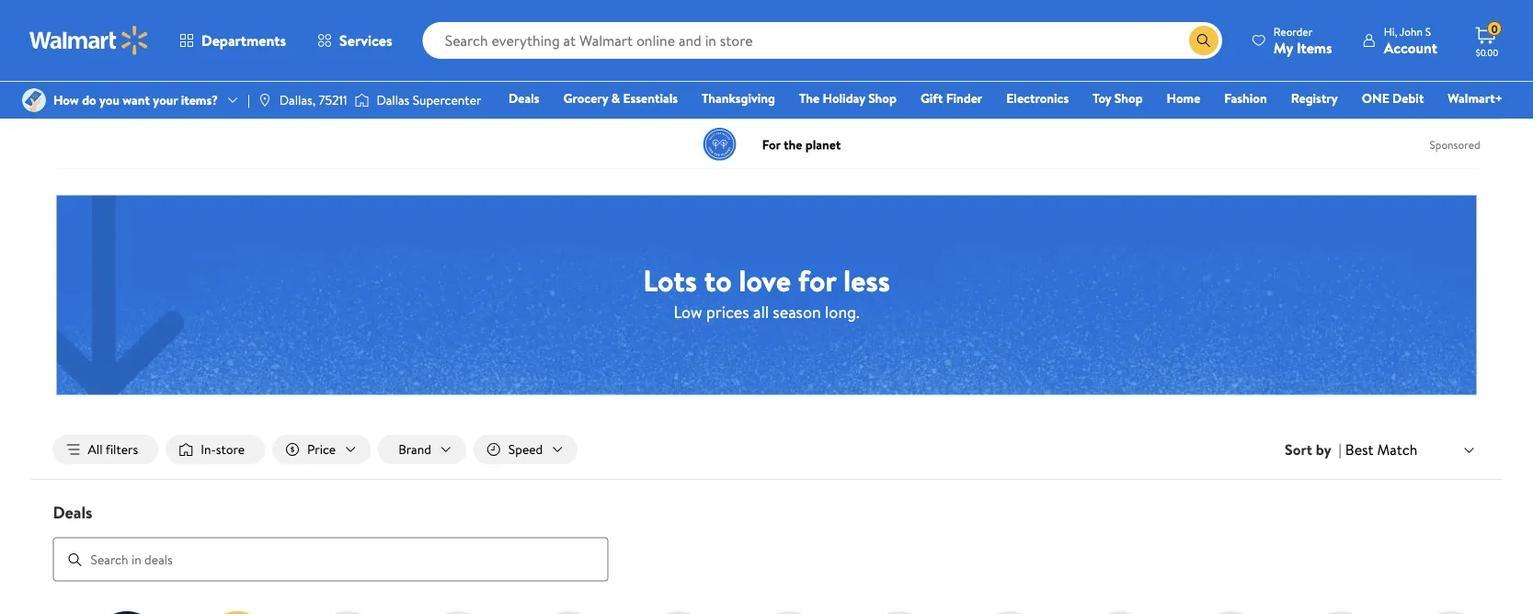 Task type: describe. For each thing, give the bounding box(es) containing it.
all
[[753, 300, 769, 323]]

gift finder link
[[912, 88, 991, 108]]

price button
[[272, 435, 371, 464]]

sponsored
[[1430, 137, 1480, 152]]

best match button
[[1342, 438, 1480, 462]]

sort and filter section element
[[31, 420, 1502, 479]]

gift finder
[[920, 89, 982, 107]]

floorcare image
[[1087, 611, 1153, 614]]

thanksgiving link
[[693, 88, 784, 108]]

lots
[[643, 260, 697, 300]]

 image for dallas supercenter
[[354, 91, 369, 109]]

flash deals image
[[204, 611, 270, 614]]

brand
[[398, 441, 431, 458]]

brand button
[[378, 435, 466, 464]]

for
[[798, 260, 836, 300]]

speed
[[508, 441, 543, 458]]

1 shop from the left
[[868, 89, 897, 107]]

video games image
[[755, 611, 822, 614]]

price
[[307, 441, 336, 458]]

s
[[1425, 23, 1431, 39]]

 image for how do you want your items?
[[22, 88, 46, 112]]

lots to love for less low prices all season long.
[[643, 260, 890, 323]]

toy shop link
[[1084, 88, 1151, 108]]

sort by |
[[1285, 440, 1342, 460]]

best
[[1345, 439, 1374, 460]]

fashion
[[1224, 89, 1267, 107]]

walmart image
[[29, 26, 149, 55]]

deals link
[[500, 88, 548, 108]]

essentials
[[623, 89, 678, 107]]

hi,
[[1384, 23, 1397, 39]]

match
[[1377, 439, 1418, 460]]

kitchen and dining image
[[976, 611, 1042, 614]]

home image
[[535, 611, 601, 614]]

the
[[799, 89, 820, 107]]

gift
[[920, 89, 943, 107]]

75211
[[319, 91, 347, 109]]

to
[[704, 260, 732, 300]]

Search in deals search field
[[53, 538, 608, 582]]

season
[[773, 300, 821, 323]]

0
[[1491, 21, 1498, 37]]

love
[[739, 260, 791, 300]]

$0.00
[[1476, 46, 1498, 58]]

debit
[[1392, 89, 1424, 107]]

grocery
[[563, 89, 608, 107]]

filters
[[105, 441, 138, 458]]

toy
[[1093, 89, 1111, 107]]

walmart+ link
[[1440, 88, 1511, 108]]

hi, john s account
[[1384, 23, 1437, 57]]

less
[[843, 260, 890, 300]]

in-store button
[[166, 435, 265, 464]]

electronics
[[1006, 89, 1069, 107]]

long.
[[825, 300, 859, 323]]

grocery & essentials link
[[555, 88, 686, 108]]

services button
[[302, 18, 408, 63]]

store
[[216, 441, 245, 458]]

&
[[611, 89, 620, 107]]

Walmart Site-Wide search field
[[423, 22, 1222, 59]]

registry link
[[1283, 88, 1346, 108]]

finder
[[946, 89, 982, 107]]

departments
[[201, 30, 286, 51]]

your
[[153, 91, 178, 109]]

dallas,
[[279, 91, 315, 109]]

want
[[123, 91, 150, 109]]



Task type: locate. For each thing, give the bounding box(es) containing it.
items?
[[181, 91, 218, 109]]

tech image
[[314, 611, 380, 614]]

dallas, 75211
[[279, 91, 347, 109]]

john
[[1400, 23, 1423, 39]]

all filters button
[[53, 435, 158, 464]]

all
[[88, 441, 103, 458]]

1 horizontal spatial deals
[[509, 89, 539, 107]]

1 horizontal spatial  image
[[354, 91, 369, 109]]

fashion image
[[645, 611, 711, 614]]

best match
[[1345, 439, 1418, 460]]

0 vertical spatial deals
[[509, 89, 539, 107]]

how
[[53, 91, 79, 109]]

how do you want your items?
[[53, 91, 218, 109]]

0 horizontal spatial |
[[247, 91, 250, 109]]

deals left grocery
[[509, 89, 539, 107]]

home link
[[1158, 88, 1209, 108]]

 image
[[22, 88, 46, 112], [354, 91, 369, 109]]

black friday deals image
[[93, 611, 160, 614]]

speed button
[[473, 435, 578, 464]]

seasonal decor image
[[866, 611, 932, 614]]

0 horizontal spatial deals
[[53, 501, 92, 524]]

thanksgiving
[[702, 89, 775, 107]]

supercenter
[[413, 91, 481, 109]]

shop right 'toy'
[[1114, 89, 1143, 107]]

account
[[1384, 37, 1437, 57]]

grocery & essentials
[[563, 89, 678, 107]]

search image
[[68, 552, 82, 567]]

lots to love for less. low prices all season long. image
[[57, 196, 1476, 395]]

my
[[1274, 37, 1293, 57]]

 image
[[257, 93, 272, 108]]

electronics link
[[998, 88, 1077, 108]]

Deals search field
[[31, 501, 1502, 582]]

dallas supercenter
[[377, 91, 481, 109]]

0 horizontal spatial  image
[[22, 88, 46, 112]]

deals up search icon
[[53, 501, 92, 524]]

|
[[247, 91, 250, 109], [1339, 440, 1342, 460]]

low
[[674, 300, 702, 323]]

Search search field
[[423, 22, 1222, 59]]

departments button
[[164, 18, 302, 63]]

0 vertical spatial |
[[247, 91, 250, 109]]

| inside sort and filter section element
[[1339, 440, 1342, 460]]

1 vertical spatial |
[[1339, 440, 1342, 460]]

shop
[[868, 89, 897, 107], [1114, 89, 1143, 107]]

you
[[99, 91, 119, 109]]

deals inside deals search box
[[53, 501, 92, 524]]

home
[[1167, 89, 1200, 107]]

reorder my items
[[1274, 23, 1332, 57]]

reorder
[[1274, 23, 1313, 39]]

the holiday shop
[[799, 89, 897, 107]]

shop right holiday on the right
[[868, 89, 897, 107]]

 image left how on the top
[[22, 88, 46, 112]]

1 horizontal spatial shop
[[1114, 89, 1143, 107]]

sort
[[1285, 440, 1312, 460]]

search icon image
[[1196, 33, 1211, 48]]

2 shop from the left
[[1114, 89, 1143, 107]]

prices
[[706, 300, 749, 323]]

holiday
[[823, 89, 865, 107]]

by
[[1316, 440, 1331, 460]]

one debit
[[1362, 89, 1424, 107]]

| left dallas,
[[247, 91, 250, 109]]

patio & garden image
[[1307, 611, 1373, 614]]

one debit link
[[1353, 88, 1432, 108]]

one
[[1362, 89, 1389, 107]]

food & beverages image
[[1197, 611, 1263, 614]]

in-
[[201, 441, 216, 458]]

walmart+
[[1448, 89, 1503, 107]]

toy shop
[[1093, 89, 1143, 107]]

the holiday shop link
[[791, 88, 905, 108]]

in-store
[[201, 441, 245, 458]]

toys image
[[424, 611, 491, 614]]

items
[[1297, 37, 1332, 57]]

all filters
[[88, 441, 138, 458]]

1 horizontal spatial |
[[1339, 440, 1342, 460]]

1 vertical spatial deals
[[53, 501, 92, 524]]

do
[[82, 91, 96, 109]]

deals inside deals "link"
[[509, 89, 539, 107]]

services
[[339, 30, 392, 51]]

fashion link
[[1216, 88, 1275, 108]]

registry
[[1291, 89, 1338, 107]]

deals
[[509, 89, 539, 107], [53, 501, 92, 524]]

0 horizontal spatial shop
[[868, 89, 897, 107]]

 image right 75211
[[354, 91, 369, 109]]

| right the by
[[1339, 440, 1342, 460]]

baby image
[[1418, 611, 1484, 614]]

dallas
[[377, 91, 410, 109]]



Task type: vqa. For each thing, say whether or not it's contained in the screenshot.
ONE Debit
yes



